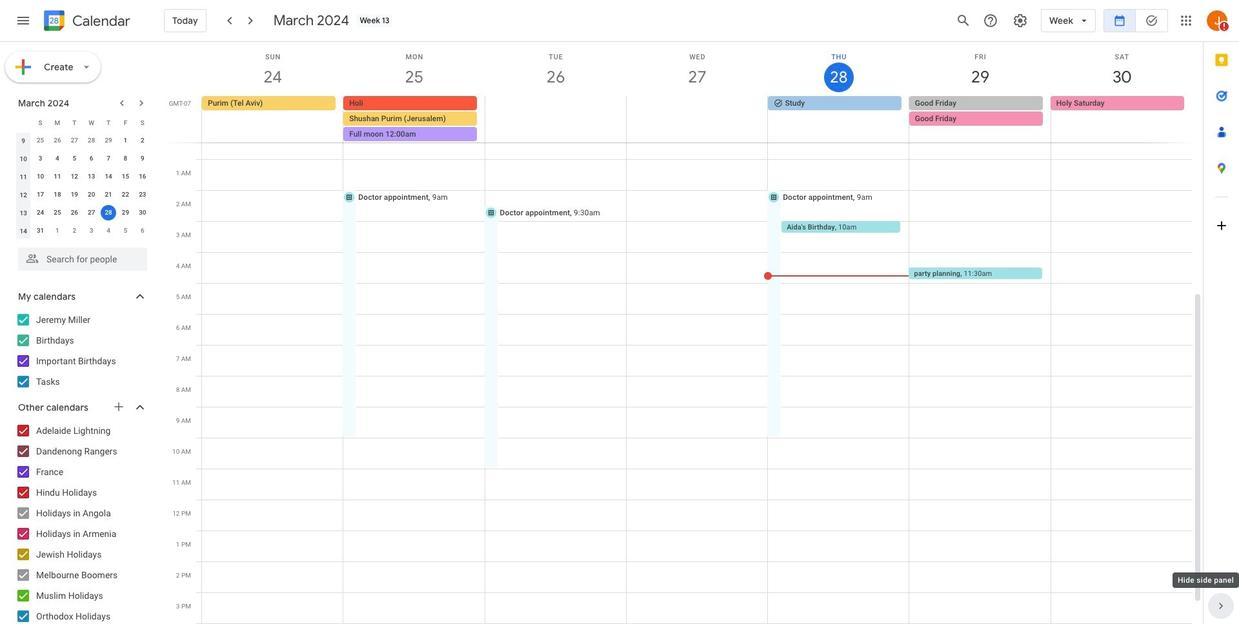 Task type: locate. For each thing, give the bounding box(es) containing it.
22 element
[[118, 187, 133, 203]]

27 element
[[84, 205, 99, 221]]

february 29 element
[[101, 133, 116, 148]]

cell
[[343, 96, 485, 143], [485, 96, 626, 143], [626, 96, 768, 143], [909, 96, 1051, 143], [100, 204, 117, 222]]

april 6 element
[[135, 223, 150, 239]]

24 element
[[33, 205, 48, 221]]

heading
[[70, 13, 130, 29]]

4 element
[[50, 151, 65, 167]]

row group
[[15, 132, 151, 240]]

april 5 element
[[118, 223, 133, 239]]

march 2024 grid
[[12, 114, 151, 240]]

9 element
[[135, 151, 150, 167]]

other calendars list
[[3, 421, 160, 625]]

april 2 element
[[67, 223, 82, 239]]

add other calendars image
[[112, 401, 125, 414]]

heading inside calendar element
[[70, 13, 130, 29]]

february 26 element
[[50, 133, 65, 148]]

16 element
[[135, 169, 150, 185]]

10 element
[[33, 169, 48, 185]]

april 1 element
[[50, 223, 65, 239]]

3 element
[[33, 151, 48, 167]]

my calendars list
[[3, 310, 160, 392]]

28, today element
[[101, 205, 116, 221]]

column header
[[15, 114, 32, 132]]

17 element
[[33, 187, 48, 203]]

settings menu image
[[1013, 13, 1028, 28]]

february 27 element
[[67, 133, 82, 148]]

20 element
[[84, 187, 99, 203]]

grid
[[165, 42, 1203, 625]]

18 element
[[50, 187, 65, 203]]

None search field
[[0, 243, 160, 271]]

1 element
[[118, 133, 133, 148]]

tab list
[[1204, 42, 1239, 589]]

calendar element
[[41, 8, 130, 36]]

2 element
[[135, 133, 150, 148]]

row
[[196, 96, 1203, 143], [15, 114, 151, 132], [15, 132, 151, 150], [15, 150, 151, 168], [15, 168, 151, 186], [15, 186, 151, 204], [15, 204, 151, 222], [15, 222, 151, 240]]



Task type: vqa. For each thing, say whether or not it's contained in the screenshot.
6
no



Task type: describe. For each thing, give the bounding box(es) containing it.
13 element
[[84, 169, 99, 185]]

23 element
[[135, 187, 150, 203]]

5 element
[[67, 151, 82, 167]]

6 element
[[84, 151, 99, 167]]

row group inside march 2024 grid
[[15, 132, 151, 240]]

Search for people text field
[[26, 248, 139, 271]]

19 element
[[67, 187, 82, 203]]

11 element
[[50, 169, 65, 185]]

april 3 element
[[84, 223, 99, 239]]

30 element
[[135, 205, 150, 221]]

8 element
[[118, 151, 133, 167]]

31 element
[[33, 223, 48, 239]]

15 element
[[118, 169, 133, 185]]

april 4 element
[[101, 223, 116, 239]]

25 element
[[50, 205, 65, 221]]

february 28 element
[[84, 133, 99, 148]]

main drawer image
[[15, 13, 31, 28]]

21 element
[[101, 187, 116, 203]]

29 element
[[118, 205, 133, 221]]

cell inside row group
[[100, 204, 117, 222]]

7 element
[[101, 151, 116, 167]]

14 element
[[101, 169, 116, 185]]

26 element
[[67, 205, 82, 221]]

column header inside march 2024 grid
[[15, 114, 32, 132]]

12 element
[[67, 169, 82, 185]]

february 25 element
[[33, 133, 48, 148]]



